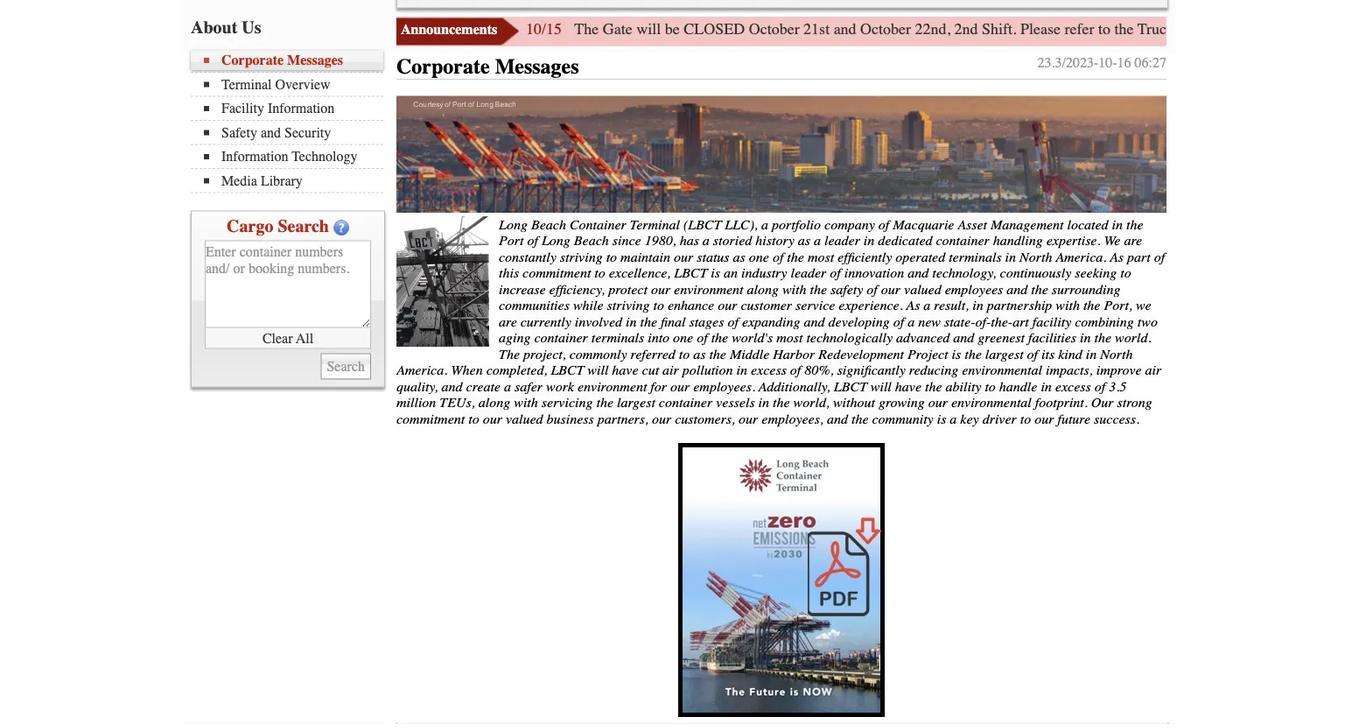 Task type: describe. For each thing, give the bounding box(es) containing it.
of right port
[[527, 233, 538, 249]]

of right stages
[[728, 314, 739, 330]]

0 horizontal spatial beach
[[531, 217, 566, 233]]

history
[[756, 233, 795, 249]]

the left the safety
[[810, 282, 827, 298]]

world's
[[732, 330, 773, 346]]

clear all button
[[205, 328, 371, 349]]

0 vertical spatial for
[[1319, 21, 1337, 39]]

to right the ability
[[985, 379, 996, 395]]

into
[[648, 330, 670, 346]]

middle
[[730, 346, 770, 363]]

our down an
[[718, 298, 738, 314]]

its
[[1042, 346, 1055, 363]]

our
[[1092, 395, 1114, 411]]

and up art
[[1007, 282, 1028, 298]]

of left 3.5 on the bottom right
[[1095, 379, 1106, 395]]

2 vertical spatial container
[[659, 395, 713, 411]]

surrounding
[[1052, 282, 1121, 298]]

16
[[1118, 55, 1132, 71]]

1 vertical spatial largest
[[617, 395, 656, 411]]

0 horizontal spatial as
[[907, 298, 921, 314]]

the-
[[991, 314, 1013, 330]]

the left world.
[[1095, 330, 1112, 346]]

two
[[1138, 314, 1158, 330]]

(lbct
[[684, 217, 722, 233]]

pollution
[[683, 363, 733, 379]]

completed,
[[487, 363, 548, 379]]

2 air from the left
[[1146, 363, 1162, 379]]

the left port,
[[1084, 298, 1101, 314]]

truck
[[1138, 21, 1175, 39]]

a left safer
[[504, 379, 511, 395]]

1 horizontal spatial as
[[733, 249, 746, 265]]

employees.
[[694, 379, 756, 395]]

and up harbor
[[804, 314, 825, 330]]

customers,
[[675, 411, 736, 427]]

the left final at the top of page
[[640, 314, 658, 330]]

employees,
[[762, 411, 824, 427]]

our left the future
[[1035, 411, 1055, 427]]

container
[[570, 217, 627, 233]]

corporate messages
[[397, 55, 579, 79]]

corporate messages terminal overview facility information safety and security information technology media library
[[222, 53, 358, 189]]

0 horizontal spatial valued
[[506, 411, 543, 427]]

since
[[613, 233, 641, 249]]

world.
[[1116, 330, 1152, 346]]

this
[[499, 265, 519, 282]]

1 vertical spatial are
[[499, 314, 517, 330]]

vessels
[[716, 395, 755, 411]]

the up the ability
[[965, 346, 982, 363]]

2 horizontal spatial lbct
[[834, 379, 868, 395]]

in right vessels
[[759, 395, 770, 411]]

of left new
[[894, 314, 905, 330]]

to right driver
[[1021, 411, 1032, 427]]

without
[[834, 395, 876, 411]]

llc),
[[725, 217, 758, 233]]

operated
[[896, 249, 946, 265]]

our right partners,
[[652, 411, 672, 427]]

communities
[[499, 298, 570, 314]]

employees
[[945, 282, 1004, 298]]

hours
[[1213, 21, 1251, 39]]

result,
[[935, 298, 969, 314]]

the right "servicing" at the left bottom
[[597, 395, 614, 411]]

the left community
[[852, 411, 869, 427]]

1 horizontal spatial will
[[637, 21, 661, 39]]

and left of-
[[954, 330, 975, 346]]

of right company
[[879, 217, 890, 233]]

0 vertical spatial most
[[808, 249, 835, 265]]

overview
[[275, 77, 331, 93]]

community
[[873, 411, 934, 427]]

0 vertical spatial along
[[747, 282, 779, 298]]

about us
[[191, 18, 261, 38]]

please
[[1021, 21, 1061, 39]]

clear
[[263, 330, 293, 347]]

our left status
[[674, 249, 694, 265]]

our down employees.
[[739, 411, 759, 427]]

work
[[546, 379, 574, 395]]

to left maintain
[[606, 249, 617, 265]]

1 vertical spatial along
[[479, 395, 511, 411]]

1 vertical spatial leader
[[791, 265, 827, 282]]

enhance
[[668, 298, 715, 314]]

0 horizontal spatial as
[[694, 346, 706, 363]]

while
[[573, 298, 604, 314]]

safety
[[831, 282, 864, 298]]

success.
[[1095, 411, 1140, 427]]

1 horizontal spatial environment
[[674, 282, 744, 298]]

1 horizontal spatial as
[[1110, 249, 1124, 265]]

dedicated
[[878, 233, 933, 249]]

0 horizontal spatial long
[[499, 217, 528, 233]]

experience.
[[839, 298, 903, 314]]

expertise.
[[1047, 233, 1101, 249]]

of-
[[976, 314, 991, 330]]

part
[[1128, 249, 1151, 265]]

ability
[[946, 379, 982, 395]]

protect
[[609, 282, 648, 298]]

80%,
[[805, 363, 834, 379]]

0 vertical spatial largest
[[986, 346, 1024, 363]]

in up innovation
[[864, 233, 875, 249]]

stages
[[689, 314, 724, 330]]

1 vertical spatial commitment
[[397, 411, 465, 427]]

a left company
[[814, 233, 821, 249]]

1 horizontal spatial lbct
[[675, 265, 708, 282]]

and right the 21st
[[834, 21, 857, 39]]

21st
[[804, 21, 830, 39]]

0 vertical spatial environmental
[[962, 363, 1043, 379]]

macquarie
[[893, 217, 955, 233]]

0 horizontal spatial north
[[1020, 249, 1053, 265]]

1 horizontal spatial striving
[[607, 298, 650, 314]]

1 air from the left
[[663, 363, 679, 379]]

and inside corporate messages terminal overview facility information safety and security information technology media library
[[261, 125, 281, 141]]

our down efficiently
[[882, 282, 901, 298]]

combining
[[1075, 314, 1135, 330]]

technology,
[[933, 265, 997, 282]]

1 vertical spatial information
[[222, 149, 288, 165]]

safety and security link
[[204, 125, 384, 141]]

1 horizontal spatial long
[[542, 233, 571, 249]]

growing
[[879, 395, 925, 411]]

in right facilities
[[1081, 330, 1091, 346]]

0 vertical spatial valued
[[905, 282, 942, 298]]

0 horizontal spatial lbct
[[551, 363, 584, 379]]

facility
[[222, 101, 264, 117]]

our down reducing
[[929, 395, 948, 411]]

port
[[499, 233, 524, 249]]

2 horizontal spatial as
[[798, 233, 811, 249]]

1 gate from the left
[[603, 21, 633, 39]]

seeking
[[1075, 265, 1117, 282]]

0 horizontal spatial terminals
[[592, 330, 645, 346]]

of down the portfolio
[[773, 249, 784, 265]]

furt
[[1341, 21, 1360, 39]]

1 vertical spatial container
[[534, 330, 588, 346]]

and right "employees,"
[[827, 411, 848, 427]]

0 vertical spatial menu bar
[[397, 0, 1169, 9]]

terminal inside long beach container terminal (lbct llc), a portfolio company of macquarie asset management located in the port of long beach since 1980, has a storied history as a leader in dedicated container handling expertise. we are constantly striving to maintain our status as one of the most efficiently operated terminals in north america. as part of this commitment to excellence, lbct is an industry leader of innovation and technology, continuously seeking to increase efficiency, protect our environment along with the safety of our valued employees and the surrounding communities while striving to enhance our customer service experience. as a result, in partnership with the port, we are currently involved in the final stages of expanding and developing of a new state-of-the-art facility combining two aging container terminals into one of the world's most technologically advanced and greenest facilities in the world. the project, commonly referred to as the middle harbor redevelopment project is the largest of its kind in north america. when completed, lbct will have cut air pollution in excess of 80%, significantly reducing environmental impacts, improve air quality, and create a safer work environment for our employees. additionally, lbct will have the ability to handle in excess of 3.5 million teus, along with servicing the largest container vessels in the world, without growing our environmental footprint. our strong commitment to our valued business partners, our customers, our employees, and the community is a key driver to our future success.
[[630, 217, 680, 233]]

to left protect
[[595, 265, 606, 282]]

0 horizontal spatial one
[[673, 330, 694, 346]]

handle
[[1000, 379, 1038, 395]]

our down create
[[483, 411, 502, 427]]

1 horizontal spatial one
[[749, 249, 770, 265]]

1 vertical spatial environment
[[578, 379, 647, 395]]

announcements
[[401, 22, 498, 38]]

a left key
[[950, 411, 957, 427]]

currently
[[521, 314, 572, 330]]

1 horizontal spatial beach
[[574, 233, 609, 249]]

to left enhance
[[654, 298, 664, 314]]

customer
[[741, 298, 792, 314]]

corporate for corporate messages terminal overview facility information safety and security information technology media library
[[222, 53, 284, 69]]

our right protect
[[651, 282, 671, 298]]

redevelopment
[[819, 346, 904, 363]]

facility
[[1033, 314, 1072, 330]]

cargo search
[[227, 216, 329, 236]]

to right seeking
[[1121, 265, 1132, 282]]

library
[[261, 173, 303, 189]]

involved
[[575, 314, 623, 330]]

and left create
[[442, 379, 463, 395]]

industry
[[742, 265, 788, 282]]

in up vessels
[[737, 363, 748, 379]]

management
[[991, 217, 1064, 233]]

1 vertical spatial america.
[[397, 363, 448, 379]]

0 horizontal spatial is
[[711, 265, 721, 282]]

2nd
[[955, 21, 979, 39]]

of up service
[[830, 265, 841, 282]]

an
[[724, 265, 738, 282]]

partnership
[[987, 298, 1053, 314]]

increase
[[499, 282, 546, 298]]

1980,
[[645, 233, 677, 249]]

1 vertical spatial environmental
[[952, 395, 1032, 411]]

we
[[1136, 298, 1152, 314]]

the left the "world,"
[[773, 395, 790, 411]]

our right cut
[[671, 379, 690, 395]]

a right llc),
[[762, 217, 769, 233]]

project
[[908, 346, 949, 363]]

23.3/2023-
[[1038, 55, 1099, 71]]

in right result,
[[973, 298, 984, 314]]



Task type: vqa. For each thing, say whether or not it's contained in the screenshot.
this.
no



Task type: locate. For each thing, give the bounding box(es) containing it.
lbct up enhance
[[675, 265, 708, 282]]

1 vertical spatial for
[[651, 379, 667, 395]]

0 vertical spatial terminal
[[222, 77, 272, 93]]

gate right truck
[[1179, 21, 1209, 39]]

harbor
[[773, 346, 815, 363]]

0 vertical spatial information
[[268, 101, 335, 117]]

in
[[1113, 217, 1123, 233], [864, 233, 875, 249], [1006, 249, 1017, 265], [973, 298, 984, 314], [626, 314, 637, 330], [1081, 330, 1091, 346], [1086, 346, 1097, 363], [737, 363, 748, 379], [1041, 379, 1052, 395], [759, 395, 770, 411]]

environment up stages
[[674, 282, 744, 298]]

the left "project,"
[[499, 346, 520, 363]]

None submit
[[321, 354, 371, 380]]

2 horizontal spatial with
[[1056, 298, 1080, 314]]

23.3/2023-10-16 06:27
[[1038, 55, 1167, 71]]

2 vertical spatial is
[[937, 411, 947, 427]]

menu bar containing corporate messages
[[191, 51, 392, 194]]

service
[[796, 298, 836, 314]]

as right history
[[798, 233, 811, 249]]

is right project
[[952, 346, 962, 363]]

the left world's
[[712, 330, 729, 346]]

corporate messages link
[[204, 53, 384, 69]]

innovation
[[845, 265, 905, 282]]

maintain
[[621, 249, 671, 265]]

lbct down redevelopment
[[834, 379, 868, 395]]

messages inside corporate messages terminal overview facility information safety and security information technology media library
[[287, 53, 343, 69]]

key
[[961, 411, 979, 427]]

of right the safety
[[867, 282, 878, 298]]

0 vertical spatial one
[[749, 249, 770, 265]]

0 horizontal spatial will
[[588, 363, 609, 379]]

storied
[[713, 233, 752, 249]]

as up 'advanced' on the top right
[[907, 298, 921, 314]]

0 vertical spatial leader
[[825, 233, 861, 249]]

1 horizontal spatial are
[[1125, 233, 1143, 249]]

safety
[[222, 125, 257, 141]]

terminal
[[222, 77, 272, 93], [630, 217, 680, 233]]

most
[[808, 249, 835, 265], [777, 330, 803, 346]]

and down dedicated
[[908, 265, 929, 282]]

0 horizontal spatial terminal
[[222, 77, 272, 93]]

of left "80%,"
[[791, 363, 801, 379]]

1 vertical spatial is
[[952, 346, 962, 363]]

2 october from the left
[[861, 21, 912, 39]]

air right improve
[[1146, 363, 1162, 379]]

the
[[575, 21, 599, 39], [499, 346, 520, 363]]

final
[[661, 314, 686, 330]]

striving up efficiency,
[[560, 249, 603, 265]]

the down the portfolio
[[787, 249, 805, 265]]

1 horizontal spatial most
[[808, 249, 835, 265]]

america. up million
[[397, 363, 448, 379]]

largest
[[986, 346, 1024, 363], [617, 395, 656, 411]]

the left middle
[[710, 346, 727, 363]]

business
[[547, 411, 594, 427]]

as left part
[[1110, 249, 1124, 265]]

0 horizontal spatial striving
[[560, 249, 603, 265]]

reducing
[[910, 363, 959, 379]]

1 vertical spatial most
[[777, 330, 803, 346]]

container down pollution
[[659, 395, 713, 411]]

the left truck
[[1115, 21, 1134, 39]]

to down create
[[469, 411, 480, 427]]

the inside long beach container terminal (lbct llc), a portfolio company of macquarie asset management located in the port of long beach since 1980, has a storied history as a leader in dedicated container handling expertise. we are constantly striving to maintain our status as one of the most efficiently operated terminals in north america. as part of this commitment to excellence, lbct is an industry leader of innovation and technology, continuously seeking to increase efficiency, protect our environment along with the safety of our valued employees and the surrounding communities while striving to enhance our customer service experience. as a result, in partnership with the port, we are currently involved in the final stages of expanding and developing of a new state-of-the-art facility combining two aging container terminals into one of the world's most technologically advanced and greenest facilities in the world. the project, commonly referred to as the middle harbor redevelopment project is the largest of its kind in north america. when completed, lbct will have cut air pollution in excess of 80%, significantly reducing environmental impacts, improve air quality, and create a safer work environment for our employees. additionally, lbct will have the ability to handle in excess of 3.5 million teus, along with servicing the largest container vessels in the world, without growing our environmental footprint. our strong commitment to our valued business partners, our customers, our employees, and the community is a key driver to our future success.
[[499, 346, 520, 363]]

strong
[[1118, 395, 1153, 411]]

technology
[[292, 149, 358, 165]]

along right the teus,
[[479, 395, 511, 411]]

of up pollution
[[697, 330, 708, 346]]

excess down world's
[[751, 363, 787, 379]]

0 vertical spatial america.
[[1056, 249, 1107, 265]]

page
[[1285, 21, 1315, 39]]

handling
[[994, 233, 1043, 249]]

most down the portfolio
[[808, 249, 835, 265]]

as
[[798, 233, 811, 249], [733, 249, 746, 265], [694, 346, 706, 363]]

gate left 'be'
[[603, 21, 633, 39]]

the up the facility
[[1032, 282, 1049, 298]]

largest down the-
[[986, 346, 1024, 363]]

art
[[1013, 314, 1030, 330]]

beach left since
[[574, 233, 609, 249]]

1 horizontal spatial terminal
[[630, 217, 680, 233]]

1 horizontal spatial with
[[783, 282, 807, 298]]

the right we
[[1127, 217, 1144, 233]]

is left an
[[711, 265, 721, 282]]

0 horizontal spatial air
[[663, 363, 679, 379]]

efficiently
[[838, 249, 892, 265]]

cargo
[[227, 216, 274, 236]]

with down completed,
[[514, 395, 538, 411]]

to right refer
[[1099, 21, 1111, 39]]

0 horizontal spatial america.
[[397, 363, 448, 379]]

about
[[191, 18, 238, 38]]

information up media
[[222, 149, 288, 165]]

as
[[1110, 249, 1124, 265], [907, 298, 921, 314]]

container down communities
[[534, 330, 588, 346]]

of left its
[[1028, 346, 1038, 363]]

in right handle
[[1041, 379, 1052, 395]]

0 horizontal spatial environment
[[578, 379, 647, 395]]

company
[[825, 217, 875, 233]]

1 horizontal spatial valued
[[905, 282, 942, 298]]

are right we
[[1125, 233, 1143, 249]]

continuously
[[1000, 265, 1072, 282]]

terminals
[[949, 249, 1002, 265], [592, 330, 645, 346]]

0 vertical spatial as
[[1110, 249, 1124, 265]]

long
[[499, 217, 528, 233], [542, 233, 571, 249]]

1 vertical spatial valued
[[506, 411, 543, 427]]

north down management
[[1020, 249, 1053, 265]]

0 vertical spatial north
[[1020, 249, 1053, 265]]

is left key
[[937, 411, 947, 427]]

menu bar
[[397, 0, 1169, 9], [191, 51, 392, 194]]

status
[[697, 249, 730, 265]]

0 horizontal spatial container
[[534, 330, 588, 346]]

1 horizontal spatial along
[[747, 282, 779, 298]]

0 vertical spatial container
[[936, 233, 990, 249]]

create
[[466, 379, 501, 395]]

with up facilities
[[1056, 298, 1080, 314]]

will right work
[[588, 363, 609, 379]]

1 horizontal spatial north
[[1101, 346, 1133, 363]]

information down overview
[[268, 101, 335, 117]]

0 horizontal spatial corporate
[[222, 53, 284, 69]]

october left 22nd,
[[861, 21, 912, 39]]

a left result,
[[924, 298, 931, 314]]

2 horizontal spatial will
[[871, 379, 892, 395]]

0 horizontal spatial with
[[514, 395, 538, 411]]

1 october from the left
[[749, 21, 800, 39]]

excess up the future
[[1056, 379, 1092, 395]]

corporate down us
[[222, 53, 284, 69]]

terminal up maintain
[[630, 217, 680, 233]]

as down stages
[[694, 346, 706, 363]]

0 horizontal spatial are
[[499, 314, 517, 330]]

portfolio
[[772, 217, 821, 233]]

06:27
[[1135, 55, 1167, 71]]

october left the 21st
[[749, 21, 800, 39]]

when
[[451, 363, 483, 379]]

0 horizontal spatial along
[[479, 395, 511, 411]]

0 horizontal spatial largest
[[617, 395, 656, 411]]

driver
[[983, 411, 1017, 427]]

one
[[749, 249, 770, 265], [673, 330, 694, 346]]

0 horizontal spatial messages
[[287, 53, 343, 69]]

facility information link
[[204, 101, 384, 117]]

leader up innovation
[[825, 233, 861, 249]]

1 horizontal spatial terminals
[[949, 249, 1002, 265]]

for
[[1319, 21, 1337, 39], [651, 379, 667, 395]]

in right kind
[[1086, 346, 1097, 363]]

be
[[665, 21, 680, 39]]

lbct
[[675, 265, 708, 282], [551, 363, 584, 379], [834, 379, 868, 395]]

1 horizontal spatial messages
[[495, 55, 579, 79]]

expanding
[[742, 314, 801, 330]]

located
[[1068, 217, 1109, 233]]

media
[[222, 173, 257, 189]]

0 vertical spatial striving
[[560, 249, 603, 265]]

beach
[[531, 217, 566, 233], [574, 233, 609, 249]]

are down increase
[[499, 314, 517, 330]]

1 vertical spatial menu bar
[[191, 51, 392, 194]]

1 horizontal spatial container
[[659, 395, 713, 411]]

port,
[[1105, 298, 1133, 314]]

corporate for corporate messages
[[397, 55, 490, 79]]

1 horizontal spatial commitment
[[523, 265, 591, 282]]

0 horizontal spatial commitment
[[397, 411, 465, 427]]

1 vertical spatial terminal
[[630, 217, 680, 233]]

commitment up communities
[[523, 265, 591, 282]]

striving
[[560, 249, 603, 265], [607, 298, 650, 314]]

aging
[[499, 330, 531, 346]]

as right status
[[733, 249, 746, 265]]

0 horizontal spatial october
[[749, 21, 800, 39]]

in left into
[[626, 314, 637, 330]]

0 horizontal spatial the
[[499, 346, 520, 363]]

in down management
[[1006, 249, 1017, 265]]

1 horizontal spatial the
[[575, 21, 599, 39]]

the left the ability
[[925, 379, 943, 395]]

corporate inside corporate messages terminal overview facility information safety and security information technology media library
[[222, 53, 284, 69]]

1 horizontal spatial excess
[[1056, 379, 1092, 395]]

valued down operated
[[905, 282, 942, 298]]

additionally,
[[759, 379, 831, 395]]

gate
[[603, 21, 633, 39], [1179, 21, 1209, 39]]

we
[[1105, 233, 1121, 249]]

advanced
[[897, 330, 950, 346]]

0 horizontal spatial excess
[[751, 363, 787, 379]]

1 horizontal spatial menu bar
[[397, 0, 1169, 9]]

0 vertical spatial the
[[575, 21, 599, 39]]

closed
[[684, 21, 745, 39]]

2 horizontal spatial container
[[936, 233, 990, 249]]

north up 3.5 on the bottom right
[[1101, 346, 1133, 363]]

will left 'be'
[[637, 21, 661, 39]]

a right has
[[703, 233, 710, 249]]

1 horizontal spatial corporate
[[397, 55, 490, 79]]

messages for corporate messages
[[495, 55, 579, 79]]

one right an
[[749, 249, 770, 265]]

1 horizontal spatial for
[[1319, 21, 1337, 39]]

1 horizontal spatial october
[[861, 21, 912, 39]]

quality,
[[397, 379, 438, 395]]

of right part
[[1155, 249, 1166, 265]]

0 vertical spatial commitment
[[523, 265, 591, 282]]

0 horizontal spatial gate
[[603, 21, 633, 39]]

a left new
[[908, 314, 915, 330]]

to right into
[[679, 346, 690, 363]]

terminals left into
[[592, 330, 645, 346]]

3.5
[[1110, 379, 1127, 395]]

are
[[1125, 233, 1143, 249], [499, 314, 517, 330]]

1 horizontal spatial is
[[937, 411, 947, 427]]

10-
[[1099, 55, 1118, 71]]

asset
[[958, 217, 988, 233]]

safer
[[515, 379, 543, 395]]

for inside long beach container terminal (lbct llc), a portfolio company of macquarie asset management located in the port of long beach since 1980, has a storied history as a leader in dedicated container handling expertise. we are constantly striving to maintain our status as one of the most efficiently operated terminals in north america. as part of this commitment to excellence, lbct is an industry leader of innovation and technology, continuously seeking to increase efficiency, protect our environment along with the safety of our valued employees and the surrounding communities while striving to enhance our customer service experience. as a result, in partnership with the port, we are currently involved in the final stages of expanding and developing of a new state-of-the-art facility combining two aging container terminals into one of the world's most technologically advanced and greenest facilities in the world. the project, commonly referred to as the middle harbor redevelopment project is the largest of its kind in north america. when completed, lbct will have cut air pollution in excess of 80%, significantly reducing environmental impacts, improve air quality, and create a safer work environment for our employees. additionally, lbct will have the ability to handle in excess of 3.5 million teus, along with servicing the largest container vessels in the world, without growing our environmental footprint. our strong commitment to our valued business partners, our customers, our employees, and the community is a key driver to our future success.
[[651, 379, 667, 395]]

0 vertical spatial environment
[[674, 282, 744, 298]]

shift.
[[982, 21, 1017, 39]]

1 horizontal spatial have
[[896, 379, 922, 395]]

valued down safer
[[506, 411, 543, 427]]

1 vertical spatial north
[[1101, 346, 1133, 363]]

the right 10/15
[[575, 21, 599, 39]]

excellence,
[[609, 265, 671, 282]]

along up expanding
[[747, 282, 779, 298]]

facilities
[[1029, 330, 1077, 346]]

world,
[[794, 395, 830, 411]]

1 horizontal spatial america.
[[1056, 249, 1107, 265]]

corporate down announcements in the top of the page
[[397, 55, 490, 79]]

a
[[762, 217, 769, 233], [703, 233, 710, 249], [814, 233, 821, 249], [924, 298, 931, 314], [908, 314, 915, 330], [504, 379, 511, 395], [950, 411, 957, 427]]

striving down excellence,
[[607, 298, 650, 314]]

0 vertical spatial terminals
[[949, 249, 1002, 265]]

1 vertical spatial one
[[673, 330, 694, 346]]

0 vertical spatial are
[[1125, 233, 1143, 249]]

1 vertical spatial terminals
[[592, 330, 645, 346]]

security
[[285, 125, 331, 141]]

0 horizontal spatial have
[[612, 363, 639, 379]]

teus,
[[440, 395, 475, 411]]

terminal inside corporate messages terminal overview facility information safety and security information technology media library
[[222, 77, 272, 93]]

2 horizontal spatial is
[[952, 346, 962, 363]]

1 horizontal spatial largest
[[986, 346, 1024, 363]]

all
[[296, 330, 314, 347]]

one right into
[[673, 330, 694, 346]]

messages for corporate messages terminal overview facility information safety and security information technology media library
[[287, 53, 343, 69]]

messages
[[287, 53, 343, 69], [495, 55, 579, 79]]

leader up service
[[791, 265, 827, 282]]

long beach container terminal (lbct llc), a portfolio company of macquarie asset management located in the port of long beach since 1980, has a storied history as a leader in dedicated container handling expertise. we are constantly striving to maintain our status as one of the most efficiently operated terminals in north america. as part of this commitment to excellence, lbct is an industry leader of innovation and technology, continuously seeking to increase efficiency, protect our environment along with the safety of our valued employees and the surrounding communities while striving to enhance our customer service experience. as a result, in partnership with the port, we are currently involved in the final stages of expanding and developing of a new state-of-the-art facility combining two aging container terminals into one of the world's most technologically advanced and greenest facilities in the world. the project, commonly referred to as the middle harbor redevelopment project is the largest of its kind in north america. when completed, lbct will have cut air pollution in excess of 80%, significantly reducing environmental impacts, improve air quality, and create a safer work environment for our employees. additionally, lbct will have the ability to handle in excess of 3.5 million teus, along with servicing the largest container vessels in the world, without growing our environmental footprint. our strong commitment to our valued business partners, our customers, our employees, and the community is a key driver to our future success.
[[397, 217, 1166, 427]]

footprint.
[[1036, 395, 1088, 411]]

information technology link
[[204, 149, 384, 165]]

million
[[397, 395, 436, 411]]

developing
[[829, 314, 890, 330]]

has
[[680, 233, 699, 249]]

will
[[637, 21, 661, 39], [588, 363, 609, 379], [871, 379, 892, 395]]

october
[[749, 21, 800, 39], [861, 21, 912, 39]]

0 horizontal spatial for
[[651, 379, 667, 395]]

clear all
[[263, 330, 314, 347]]

Enter container numbers and/ or booking numbers.  text field
[[205, 241, 371, 328]]

0 horizontal spatial most
[[777, 330, 803, 346]]

1 vertical spatial the
[[499, 346, 520, 363]]

1 vertical spatial striving
[[607, 298, 650, 314]]

2 gate from the left
[[1179, 21, 1209, 39]]

in right the located
[[1113, 217, 1123, 233]]

1 vertical spatial as
[[907, 298, 921, 314]]



